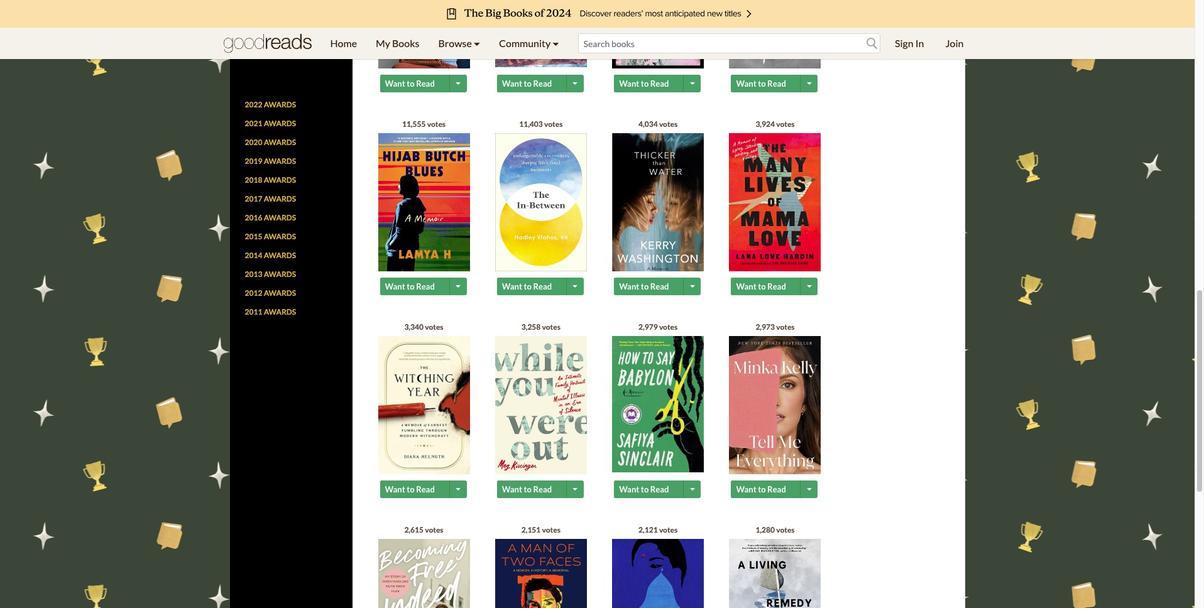 Task type: vqa. For each thing, say whether or not it's contained in the screenshot.
Philosophy
no



Task type: locate. For each thing, give the bounding box(es) containing it.
2015 awards
[[245, 232, 296, 242]]

want to read up 2,615
[[385, 485, 435, 495]]

1 horizontal spatial ▾
[[553, 37, 559, 49]]

awards down '2013 awards'
[[264, 289, 296, 298]]

want
[[385, 78, 405, 88], [502, 78, 523, 88], [620, 78, 640, 88], [737, 78, 757, 88], [385, 281, 405, 292], [502, 281, 523, 292], [620, 281, 640, 292], [737, 281, 757, 292], [385, 485, 405, 495], [502, 485, 523, 495], [620, 485, 640, 495], [737, 485, 757, 495]]

4 awards from the top
[[264, 157, 296, 166]]

votes right 1,280
[[777, 526, 795, 535]]

2012 awards link
[[245, 289, 296, 298]]

2011
[[245, 308, 262, 317]]

want up 2,615
[[385, 485, 405, 495]]

votes right 2,973
[[777, 322, 795, 332]]

▾ right "community"
[[553, 37, 559, 49]]

want to read up 4,034
[[620, 78, 669, 88]]

votes right 3,340
[[425, 322, 444, 332]]

awards down 2012 awards
[[264, 308, 296, 317]]

books
[[392, 37, 420, 49]]

0 horizontal spatial ▾
[[474, 37, 481, 49]]

want to read up 3,258
[[502, 281, 552, 292]]

awards up 2014 awards
[[264, 232, 296, 242]]

2021
[[245, 119, 262, 129]]

2022 awards link
[[245, 100, 296, 110]]

▾
[[474, 37, 481, 49], [553, 37, 559, 49]]

2019
[[245, 157, 262, 166]]

want up 3,258
[[502, 281, 523, 292]]

votes right 11,403
[[545, 119, 563, 129]]

awards up 2012 awards
[[264, 270, 296, 279]]

to up 2,121
[[641, 485, 649, 495]]

hijab butch blues by lamya h. image
[[378, 133, 470, 272]]

awards down 2015 awards link
[[264, 251, 296, 261]]

7 awards from the top
[[264, 213, 296, 223]]

votes
[[427, 119, 446, 129], [545, 119, 563, 129], [660, 119, 678, 129], [777, 119, 795, 129], [425, 322, 444, 332], [542, 322, 561, 332], [660, 322, 678, 332], [777, 322, 795, 332], [425, 526, 444, 535], [542, 526, 561, 535], [660, 526, 678, 535], [777, 526, 795, 535]]

want to read button up 2,151
[[497, 481, 568, 498]]

votes for 4,034 votes
[[660, 119, 678, 129]]

read up 2,979 votes
[[651, 281, 669, 292]]

read up 3,340 votes
[[416, 281, 435, 292]]

2 ▾ from the left
[[553, 37, 559, 49]]

in
[[916, 37, 925, 49]]

2011 awards link
[[245, 308, 296, 317]]

votes right '2,979'
[[660, 322, 678, 332]]

results
[[263, 40, 288, 47]]

to up 2,615
[[407, 485, 415, 495]]

home
[[330, 37, 357, 49]]

2016 awards
[[245, 213, 296, 223]]

awards up 2018 awards link
[[264, 157, 296, 166]]

the most anticipated books of 2024 image
[[95, 0, 1101, 28]]

want up '2,979'
[[620, 281, 640, 292]]

votes for 11,555 votes
[[427, 119, 446, 129]]

awards for 2011 awards
[[264, 308, 296, 317]]

awards down 2018 awards link
[[264, 195, 296, 204]]

3,258
[[522, 322, 541, 332]]

3,924 votes
[[756, 119, 795, 129]]

want to read button up 2,121
[[615, 481, 686, 498]]

want to read up 3,924 at the right of the page
[[737, 78, 787, 88]]

9 awards from the top
[[264, 251, 296, 261]]

to down books
[[407, 78, 415, 88]]

6 awards from the top
[[264, 195, 296, 204]]

2021 awards
[[245, 119, 296, 129]]

awards up 2021 awards
[[264, 100, 296, 110]]

becoming free indeed by jinger duggar vuolo image
[[378, 539, 470, 609]]

want to read button
[[380, 75, 451, 92], [497, 75, 568, 92], [615, 75, 686, 92], [732, 75, 803, 92], [380, 278, 451, 295], [497, 278, 568, 295], [615, 278, 686, 295], [732, 278, 803, 295], [380, 481, 451, 498], [497, 481, 568, 498], [615, 481, 686, 498], [732, 481, 803, 498]]

awards down 2017 awards link
[[264, 213, 296, 223]]

votes for 3,340 votes
[[425, 322, 444, 332]]

home link
[[321, 28, 367, 59]]

want for want to read button on top of 3,340
[[385, 281, 405, 292]]

votes right 2,121
[[660, 526, 678, 535]]

to up 1,280
[[759, 485, 766, 495]]

how to say babylon by safiya sinclair image
[[613, 336, 704, 473]]

2016
[[245, 213, 262, 223]]

awards for 2018 awards
[[264, 176, 296, 185]]

2020
[[245, 138, 262, 147]]

votes right 2,151
[[542, 526, 561, 535]]

votes right 11,555 at the top left of the page
[[427, 119, 446, 129]]

4,034
[[639, 119, 658, 129]]

votes right 3,924 at the right of the page
[[777, 119, 795, 129]]

8 awards from the top
[[264, 232, 296, 242]]

awards for 2013 awards
[[264, 270, 296, 279]]

want for want to read button above 1,280
[[737, 485, 757, 495]]

1,280 votes
[[756, 526, 795, 535]]

sign
[[896, 37, 914, 49]]

want down "community"
[[502, 78, 523, 88]]

read
[[416, 78, 435, 88], [534, 78, 552, 88], [651, 78, 669, 88], [768, 78, 787, 88], [416, 281, 435, 292], [534, 281, 552, 292], [651, 281, 669, 292], [768, 281, 787, 292], [416, 485, 435, 495], [534, 485, 552, 495], [651, 485, 669, 495], [768, 485, 787, 495]]

want to read button up 2,615
[[380, 481, 451, 498]]

2014 awards link
[[245, 251, 296, 261]]

2016 awards link
[[245, 213, 296, 223]]

▾ right browse
[[474, 37, 481, 49]]

want to read up 2,121
[[620, 485, 669, 495]]

12 awards from the top
[[264, 308, 296, 317]]

to down community ▾ popup button
[[524, 78, 532, 88]]

want up 1,280
[[737, 485, 757, 495]]

want up 2,121
[[620, 485, 640, 495]]

awards down 2022 awards link
[[264, 119, 296, 129]]

want to read up 1,280
[[737, 485, 787, 495]]

want down my books link
[[385, 78, 405, 88]]

awards up 2017 awards link
[[264, 176, 296, 185]]

2,979
[[639, 322, 658, 332]]

community
[[499, 37, 551, 49]]

to
[[407, 78, 415, 88], [524, 78, 532, 88], [641, 78, 649, 88], [759, 78, 766, 88], [407, 281, 415, 292], [524, 281, 532, 292], [641, 281, 649, 292], [759, 281, 766, 292], [407, 485, 415, 495], [524, 485, 532, 495], [641, 485, 649, 495], [759, 485, 766, 495]]

2019 awards
[[245, 157, 296, 166]]

3 awards from the top
[[264, 138, 296, 147]]

awards for 2015 awards
[[264, 232, 296, 242]]

2013 awards link
[[245, 270, 296, 279]]

read up 4,034 votes
[[651, 78, 669, 88]]

awards down 2021 awards
[[264, 138, 296, 147]]

2014 awards
[[245, 251, 296, 261]]

1 ▾ from the left
[[474, 37, 481, 49]]

2,151
[[522, 526, 541, 535]]

want up 3,340
[[385, 281, 405, 292]]

10 awards from the top
[[264, 270, 296, 279]]

awards
[[264, 100, 296, 110], [264, 119, 296, 129], [264, 138, 296, 147], [264, 157, 296, 166], [264, 176, 296, 185], [264, 195, 296, 204], [264, 213, 296, 223], [264, 232, 296, 242], [264, 251, 296, 261], [264, 270, 296, 279], [264, 289, 296, 298], [264, 308, 296, 317]]

→
[[289, 40, 296, 47]]

2 awards from the top
[[264, 119, 296, 129]]

want to read
[[385, 78, 435, 88], [502, 78, 552, 88], [620, 78, 669, 88], [737, 78, 787, 88], [385, 281, 435, 292], [502, 281, 552, 292], [620, 281, 669, 292], [737, 281, 787, 292], [385, 485, 435, 495], [502, 485, 552, 495], [620, 485, 669, 495], [737, 485, 787, 495]]

11 awards from the top
[[264, 289, 296, 298]]

2,121 votes
[[639, 526, 678, 535]]

want up 4,034
[[620, 78, 640, 88]]

2017 awards
[[245, 195, 296, 204]]

want up 2,973
[[737, 281, 757, 292]]

awards for 2020 awards
[[264, 138, 296, 147]]

2,615 votes
[[405, 526, 444, 535]]

2013
[[245, 270, 262, 279]]

menu
[[321, 28, 569, 59]]

sign in
[[896, 37, 925, 49]]

awards for 2016 awards
[[264, 213, 296, 223]]

▾ inside popup button
[[553, 37, 559, 49]]

1 awards from the top
[[264, 100, 296, 110]]

1,280
[[756, 526, 775, 535]]

2017 awards link
[[245, 195, 296, 204]]

votes right 4,034
[[660, 119, 678, 129]]

votes right 2,615
[[425, 526, 444, 535]]

2018
[[245, 176, 262, 185]]

▾ inside dropdown button
[[474, 37, 481, 49]]

want to read button up 1,280
[[732, 481, 803, 498]]

3,340 votes
[[405, 322, 444, 332]]

join link
[[937, 28, 974, 59]]

votes for 2,979 votes
[[660, 322, 678, 332]]

want to read button up 3,258
[[497, 278, 568, 295]]

4,034 votes
[[639, 119, 678, 129]]

awards for 2017 awards
[[264, 195, 296, 204]]

want up 2,151
[[502, 485, 523, 495]]

want to read up 2,151
[[502, 485, 552, 495]]

want down search books text box
[[737, 78, 757, 88]]

3,258 votes
[[522, 322, 561, 332]]

awards for 2012 awards
[[264, 289, 296, 298]]

votes right 3,258
[[542, 322, 561, 332]]

2011 awards
[[245, 308, 296, 317]]

the many lives of mama love by lara love hardin image
[[730, 133, 822, 272]]

counting the cost by jill duggar image
[[378, 0, 470, 68]]

5 awards from the top
[[264, 176, 296, 185]]

join
[[946, 37, 964, 49]]

all my knotted-up life by beth moore image
[[495, 0, 587, 67]]

the witching year by diana helmuth image
[[378, 336, 470, 477]]

love, pamela by pamela anderson image
[[730, 0, 822, 69]]

awards for 2022 awards
[[264, 100, 296, 110]]

want to read button up '2,979'
[[615, 278, 686, 295]]

the in-between by hadley vlahos image
[[495, 133, 587, 272]]

want to read up 2,973
[[737, 281, 787, 292]]



Task type: describe. For each thing, give the bounding box(es) containing it.
2014
[[245, 251, 262, 261]]

11,555 votes
[[402, 119, 446, 129]]

want to read up 3,340
[[385, 281, 435, 292]]

want for want to read button over 2,121
[[620, 485, 640, 495]]

want to read button up 2,973
[[732, 278, 803, 295]]

awards for 2019 awards
[[264, 157, 296, 166]]

2022
[[245, 100, 262, 110]]

want to read button up 3,340
[[380, 278, 451, 295]]

to up 3,924 at the right of the page
[[759, 78, 766, 88]]

my
[[376, 37, 391, 49]]

2015 awards link
[[245, 232, 296, 242]]

thicker than water by kerry washington image
[[613, 133, 704, 275]]

3,340
[[405, 322, 424, 332]]

read up 2,973 votes
[[768, 281, 787, 292]]

read up "3,258 votes"
[[534, 281, 552, 292]]

want for want to read button under community ▾ popup button
[[502, 78, 523, 88]]

want to read up '2,979'
[[620, 281, 669, 292]]

humor view results →
[[245, 27, 296, 47]]

votes for 2,615 votes
[[425, 526, 444, 535]]

3,924
[[756, 119, 775, 129]]

2019 awards link
[[245, 157, 296, 166]]

want for want to read button on top of 4,034
[[620, 78, 640, 88]]

2017
[[245, 195, 262, 204]]

2,151 votes
[[522, 526, 561, 535]]

11,403
[[520, 119, 543, 129]]

want for want to read button over 3,258
[[502, 281, 523, 292]]

2012 awards
[[245, 289, 296, 298]]

my books link
[[367, 28, 429, 59]]

2,121
[[639, 526, 658, 535]]

a living remedy by nicole chung image
[[730, 539, 822, 609]]

want to read down community ▾ popup button
[[502, 78, 552, 88]]

read up 2,121 votes
[[651, 485, 669, 495]]

they called us exceptional by prachi   gupta image
[[613, 539, 704, 609]]

Search books text field
[[578, 33, 881, 53]]

votes for 2,121 votes
[[660, 526, 678, 535]]

while you were out by meg kissinger image
[[495, 336, 587, 475]]

want to read button up 3,924 at the right of the page
[[732, 75, 803, 92]]

votes for 1,280 votes
[[777, 526, 795, 535]]

2022 awards
[[245, 100, 296, 110]]

want to read down books
[[385, 78, 435, 88]]

▾ for community ▾
[[553, 37, 559, 49]]

want for want to read button over 2,973
[[737, 281, 757, 292]]

votes for 2,151 votes
[[542, 526, 561, 535]]

read up 2,151 votes
[[534, 485, 552, 495]]

awards for 2014 awards
[[264, 251, 296, 261]]

2018 awards
[[245, 176, 296, 185]]

want for want to read button above 2,615
[[385, 485, 405, 495]]

community ▾ button
[[490, 28, 569, 59]]

browse ▾ button
[[429, 28, 490, 59]]

votes for 2,973 votes
[[777, 322, 795, 332]]

read up 1,280 votes
[[768, 485, 787, 495]]

awards for 2021 awards
[[264, 119, 296, 129]]

read up 11,403 votes on the left of the page
[[534, 78, 552, 88]]

sign in link
[[886, 28, 934, 59]]

read up 2,615 votes
[[416, 485, 435, 495]]

want for want to read button on top of 2,151
[[502, 485, 523, 495]]

2,973 votes
[[756, 322, 795, 332]]

want to read button up 4,034
[[615, 75, 686, 92]]

11,403 votes
[[520, 119, 563, 129]]

▾ for browse ▾
[[474, 37, 481, 49]]

votes for 3,924 votes
[[777, 119, 795, 129]]

view
[[245, 40, 262, 47]]

2015
[[245, 232, 262, 242]]

my books
[[376, 37, 420, 49]]

want for want to read button above 3,924 at the right of the page
[[737, 78, 757, 88]]

2,979 votes
[[639, 322, 678, 332]]

2,615
[[405, 526, 424, 535]]

to up 4,034
[[641, 78, 649, 88]]

2021 awards link
[[245, 119, 296, 129]]

to up 2,973
[[759, 281, 766, 292]]

Search for books to add to your shelves search field
[[578, 33, 881, 53]]

want to read button up 11,555 at the top left of the page
[[380, 75, 451, 92]]

want for want to read button on top of '2,979'
[[620, 281, 640, 292]]

11,555
[[402, 119, 426, 129]]

votes for 3,258 votes
[[542, 322, 561, 332]]

to up 3,258
[[524, 281, 532, 292]]

2018 awards link
[[245, 176, 296, 185]]

menu containing home
[[321, 28, 569, 59]]

a man of two faces by viet thanh nguyen image
[[495, 539, 587, 609]]

to up '2,979'
[[641, 281, 649, 292]]

read up 3,924 votes on the right top
[[768, 78, 787, 88]]

2020 awards
[[245, 138, 296, 147]]

votes for 11,403 votes
[[545, 119, 563, 129]]

want to read button down community ▾ popup button
[[497, 75, 568, 92]]

browse ▾
[[439, 37, 481, 49]]

2020 awards link
[[245, 138, 296, 147]]

want for want to read button over 11,555 at the top left of the page
[[385, 78, 405, 88]]

humor
[[245, 27, 274, 37]]

to up 3,340
[[407, 281, 415, 292]]

tell me everything by minka kelly image
[[730, 336, 822, 476]]

2012
[[245, 289, 262, 298]]

community ▾
[[499, 37, 559, 49]]

2,973
[[756, 322, 775, 332]]

read up 11,555 votes
[[416, 78, 435, 88]]

to up 2,151
[[524, 485, 532, 495]]

2013 awards
[[245, 270, 296, 279]]

browse
[[439, 37, 472, 49]]



